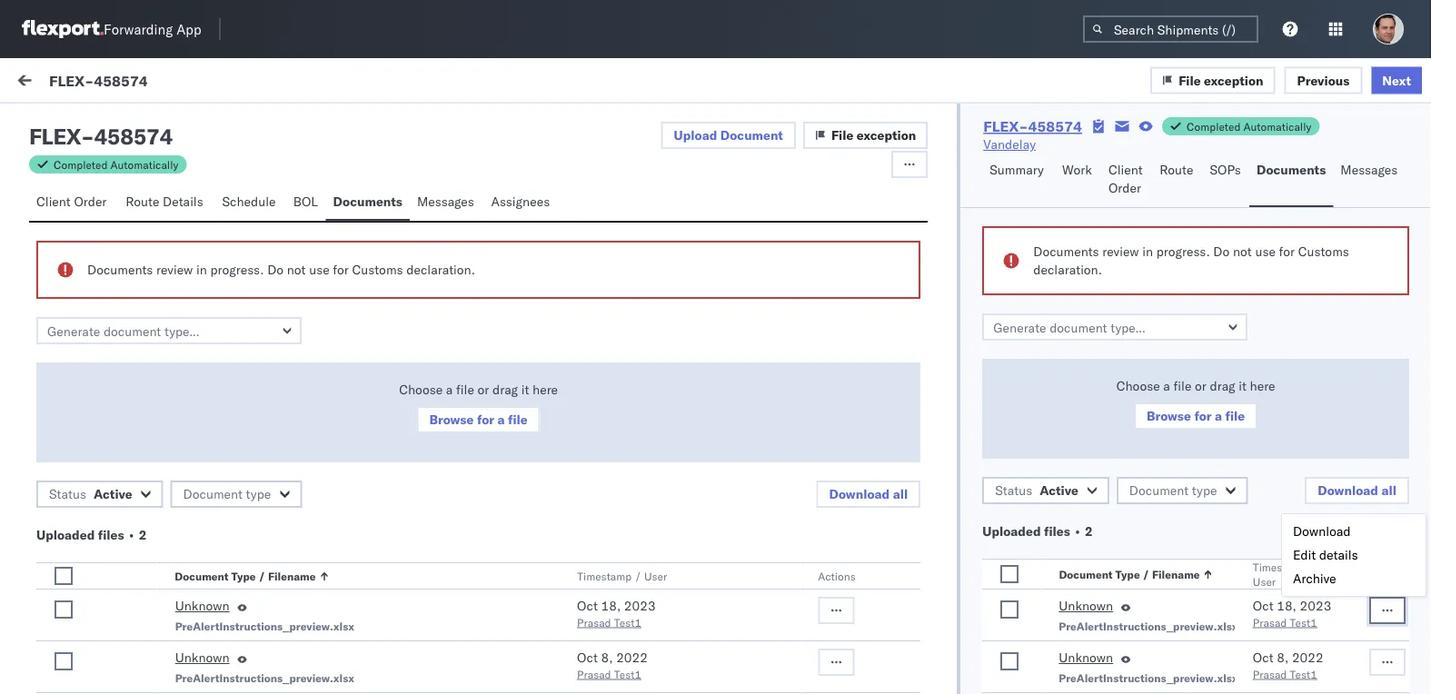 Task type: describe. For each thing, give the bounding box(es) containing it.
contract
[[244, 603, 292, 619]]

oct 26, 2023, 5:45 pm edt
[[489, 568, 651, 584]]

previous
[[1297, 72, 1350, 88]]

sops button
[[1203, 154, 1249, 207]]

7:22
[[575, 187, 602, 203]]

∙ for the right timestamp / user button browse for a file button's document type / filename button
[[1073, 523, 1082, 539]]

4 savant from the top
[[130, 536, 169, 552]]

1 vertical spatial completed
[[54, 158, 108, 171]]

lucrative
[[55, 620, 104, 636]]

omkar savant for latent
[[88, 170, 169, 186]]

exception: for exception: warehouse devan delay
[[58, 567, 122, 583]]

i am filing a commendation report to improve your morale!
[[55, 289, 388, 305]]

0 horizontal spatial browse for a file
[[429, 412, 528, 428]]

declaration. for timestamp / user button to the left's browse for a file button
[[406, 262, 475, 278]]

or for timestamp / user button to the left's browse for a file button
[[478, 382, 489, 398]]

0 horizontal spatial automatically
[[111, 158, 178, 171]]

improve
[[267, 289, 313, 305]]

oct 26, 2023, 6:30 pm edt
[[489, 361, 651, 377]]

1 horizontal spatial completed automatically
[[1187, 119, 1312, 133]]

message
[[56, 158, 100, 171]]

browse for timestamp / user button to the left's browse for a file button
[[429, 412, 474, 428]]

1 horizontal spatial messages button
[[1333, 154, 1408, 207]]

document type / filename for the right timestamp / user button browse for a file button
[[1059, 568, 1200, 581]]

and with this contract lucrative partnership.
[[55, 603, 292, 636]]

6:30
[[575, 361, 602, 377]]

external
[[29, 115, 77, 131]]

4 omkar savant from the top
[[88, 536, 169, 552]]

and
[[166, 603, 188, 619]]

0 horizontal spatial download all
[[829, 486, 908, 502]]

1 horizontal spatial completed
[[1187, 119, 1241, 133]]

flex- for oct 26, 2023, 5:45 pm edt
[[1115, 568, 1153, 584]]

type for rightmost document type button
[[1192, 483, 1217, 498]]

details
[[1319, 547, 1358, 563]]

choose a file or drag it here for the right timestamp / user button browse for a file button
[[1117, 378, 1276, 394]]

1 horizontal spatial user
[[1253, 575, 1276, 588]]

0 horizontal spatial completed automatically
[[54, 158, 178, 171]]

0 horizontal spatial user
[[644, 569, 667, 583]]

browse for the right timestamp / user button browse for a file button
[[1147, 408, 1191, 424]]

route button
[[1152, 154, 1203, 207]]

1 horizontal spatial active
[[1040, 483, 1079, 498]]

external (0)
[[29, 115, 104, 131]]

0 horizontal spatial timestamp
[[577, 569, 632, 583]]

work for related
[[1157, 158, 1181, 171]]

flex- 2271801
[[1115, 457, 1209, 473]]

all for the left download all button
[[893, 486, 908, 502]]

work button
[[1055, 154, 1101, 207]]

uploaded files ∙ 2 for document type / filename button related to timestamp / user button to the left's browse for a file button
[[36, 527, 147, 543]]

use for the right timestamp / user button browse for a file button
[[1255, 244, 1276, 259]]

omkar savant for oct 26, 2023, 6:30 pm edt
[[88, 344, 169, 360]]

uploaded for document type / filename button related to timestamp / user button to the left's browse for a file button
[[36, 527, 95, 543]]

26, for oct 26, 2023, 6:30 pm edt
[[513, 361, 533, 377]]

assignees
[[491, 194, 550, 209]]

(0) for internal (0)
[[170, 115, 193, 131]]

my
[[18, 70, 47, 95]]

flex- for oct 26, 2023, 7:22 pm edt
[[1115, 187, 1153, 203]]

here for timestamp / user button to the left's browse for a file button
[[533, 382, 558, 398]]

import
[[135, 75, 173, 90]]

files for the right timestamp / user button browse for a file button
[[1044, 523, 1070, 539]]

forwarding app link
[[22, 20, 201, 38]]

client for the leftmost client order button
[[36, 194, 71, 209]]

1 horizontal spatial timestamp / user
[[1253, 560, 1317, 588]]

1366815
[[1153, 361, 1209, 377]]

1 horizontal spatial automatically
[[1244, 119, 1312, 133]]

sops
[[1210, 162, 1241, 178]]

i
[[55, 289, 58, 305]]

Search Shipments (/) text field
[[1083, 15, 1259, 43]]

bol button
[[286, 185, 326, 221]]

2 resize handle column header from the left
[[772, 152, 794, 694]]

filename for document type / filename button related to timestamp / user button to the left's browse for a file button
[[268, 569, 316, 583]]

archive
[[1293, 571, 1336, 587]]

0 vertical spatial -
[[81, 123, 94, 150]]

to
[[252, 289, 264, 305]]

download inside the download edit details archive
[[1293, 523, 1351, 539]]

latent
[[55, 202, 91, 218]]

internal
[[122, 115, 166, 131]]

declaration. for the right timestamp / user button browse for a file button
[[1033, 262, 1102, 278]]

documents up filing
[[87, 262, 153, 278]]

omkar for i
[[88, 257, 126, 273]]

uploaded for the right timestamp / user button browse for a file button's document type / filename button
[[983, 523, 1041, 539]]

1 horizontal spatial browse for a file
[[1147, 408, 1245, 424]]

commendation
[[125, 289, 210, 305]]

1 horizontal spatial drag
[[1210, 378, 1235, 394]]

internal (0)
[[122, 115, 193, 131]]

2 18, from the left
[[1277, 598, 1297, 614]]

review for timestamp / user button to the left's browse for a file button
[[156, 262, 193, 278]]

choose for the right timestamp / user button browse for a file button
[[1117, 378, 1160, 394]]

omkar for latent
[[88, 170, 126, 186]]

messaging
[[95, 202, 156, 218]]

browse for a file button for timestamp / user button to the left
[[417, 406, 540, 433]]

timestamp inside timestamp / user
[[1253, 560, 1308, 574]]

1 horizontal spatial file
[[1179, 72, 1201, 88]]

vandelay link
[[983, 135, 1036, 154]]

it for the right timestamp / user button browse for a file button
[[1239, 378, 1247, 394]]

edt for oct 26, 2023, 7:22 pm edt
[[628, 187, 651, 203]]

route details
[[126, 194, 203, 209]]

0 horizontal spatial document type button
[[170, 481, 302, 508]]

1 horizontal spatial document type button
[[1117, 477, 1248, 504]]

exception: unknown customs hold type
[[58, 462, 303, 478]]

4 omkar from the top
[[88, 536, 126, 552]]

edt for oct 26, 2023, 5:45 pm edt
[[628, 568, 651, 584]]

1 horizontal spatial documents button
[[1249, 154, 1333, 207]]

category
[[803, 158, 847, 171]]

this
[[55, 603, 79, 619]]

my work
[[18, 70, 99, 95]]

document inside "button"
[[720, 127, 783, 143]]

1 horizontal spatial type
[[274, 462, 303, 478]]

0 horizontal spatial drag
[[493, 382, 518, 398]]

1 vertical spatial flex-458574
[[983, 117, 1082, 135]]

resize handle column header for message
[[459, 152, 481, 694]]

work for my
[[52, 70, 99, 95]]

edt for oct 26, 2023, 5:46 pm edt
[[628, 457, 651, 473]]

omkar savant button
[[11, 636, 1420, 694]]

0 horizontal spatial download all button
[[816, 481, 921, 508]]

summary button
[[983, 154, 1055, 207]]

your
[[316, 289, 341, 305]]

type for the right timestamp / user button browse for a file button's document type / filename button
[[1115, 568, 1140, 581]]

upload
[[674, 127, 717, 143]]

savant for oct 26, 2023, 6:30 pm edt
[[130, 344, 169, 360]]

exception: warehouse devan delay
[[58, 567, 272, 583]]

1 vertical spatial file
[[831, 127, 854, 143]]

hold
[[242, 462, 271, 478]]

previous button
[[1285, 67, 1362, 94]]

partnership.
[[107, 620, 178, 636]]

oct 26, 2023, 7:22 pm edt
[[489, 187, 651, 203]]

- for oct 26, 2023, 5:46 pm edt
[[802, 457, 810, 473]]

morale!
[[344, 289, 388, 305]]

2023 for timestamp / user button to the left
[[624, 598, 656, 614]]

pm for 5:45
[[606, 568, 625, 584]]

1 horizontal spatial status active
[[995, 483, 1079, 498]]

1 horizontal spatial client order button
[[1101, 154, 1152, 207]]

flex - 458574
[[29, 123, 173, 150]]

upload document button
[[661, 122, 796, 149]]

8, for timestamp / user button to the left
[[601, 650, 613, 666]]

flex
[[29, 123, 81, 150]]

/ inside timestamp / user
[[1310, 560, 1317, 574]]

flex- for oct 26, 2023, 5:46 pm edt
[[1115, 457, 1153, 473]]

0 horizontal spatial progress.
[[210, 262, 264, 278]]

latent messaging test.
[[55, 202, 185, 218]]

filing
[[82, 289, 111, 305]]

messages for the left messages button
[[417, 194, 474, 209]]

0 horizontal spatial client order button
[[29, 185, 118, 221]]

0 horizontal spatial customs
[[186, 462, 239, 478]]

item/shipment
[[1183, 158, 1258, 171]]

omkar savant inside button
[[88, 654, 169, 670]]

documents right bol button
[[333, 194, 402, 209]]

flex- for oct 26, 2023, 6:30 pm edt
[[1115, 361, 1153, 377]]

not for the right timestamp / user button browse for a file button
[[1233, 244, 1252, 259]]

related work item/shipment
[[1116, 158, 1258, 171]]

test.
[[159, 202, 185, 218]]

2271801
[[1153, 457, 1209, 473]]

2023, for 5:46
[[536, 457, 571, 473]]

0 horizontal spatial messages button
[[410, 185, 484, 221]]

delay
[[238, 567, 272, 583]]

0 horizontal spatial documents button
[[326, 185, 410, 221]]

with
[[191, 603, 216, 619]]

flex- 458574 for oct 26, 2023, 7:22 pm edt
[[1115, 187, 1201, 203]]

0 horizontal spatial active
[[94, 486, 132, 502]]

flex-458574 link
[[983, 117, 1082, 135]]

in for timestamp / user button to the left's browse for a file button
[[196, 262, 207, 278]]

import work button
[[135, 75, 206, 90]]

summary
[[990, 162, 1044, 178]]

edit
[[1293, 547, 1316, 563]]

forwarding app
[[104, 20, 201, 38]]

0 vertical spatial file exception
[[1179, 72, 1264, 88]]

customs for the right timestamp / user button browse for a file button
[[1298, 244, 1349, 259]]

schedule button
[[215, 185, 286, 221]]

assignees button
[[484, 185, 560, 221]]

savant for i
[[130, 257, 169, 273]]

actions
[[818, 569, 856, 583]]

omkar savant for i
[[88, 257, 169, 273]]

bol
[[293, 194, 318, 209]]



Task type: locate. For each thing, give the bounding box(es) containing it.
savant down partnership.
[[130, 654, 169, 670]]

1 horizontal spatial review
[[1102, 244, 1139, 259]]

documents
[[1257, 162, 1326, 178], [333, 194, 402, 209], [1033, 244, 1099, 259], [87, 262, 153, 278]]

(0)
[[80, 115, 104, 131], [170, 115, 193, 131]]

omkar down filing
[[88, 344, 126, 360]]

0 horizontal spatial completed
[[54, 158, 108, 171]]

type down 2271801
[[1192, 483, 1217, 498]]

1 horizontal spatial 2022
[[1292, 650, 1324, 666]]

/
[[1310, 560, 1317, 574], [1143, 568, 1150, 581], [259, 569, 266, 583], [635, 569, 641, 583]]

internal (0) button
[[115, 107, 204, 143]]

0 vertical spatial not
[[1233, 244, 1252, 259]]

do up improve
[[267, 262, 284, 278]]

client down message
[[36, 194, 71, 209]]

file up category
[[831, 127, 854, 143]]

1 horizontal spatial choose a file or drag it here
[[1117, 378, 1276, 394]]

omkar down the lucrative
[[88, 654, 126, 670]]

app
[[176, 20, 201, 38]]

do down the sops button
[[1214, 244, 1230, 259]]

flexport. image
[[22, 20, 104, 38]]

flex- 458574
[[1115, 187, 1201, 203], [1115, 568, 1201, 584]]

1 vertical spatial completed automatically
[[54, 158, 178, 171]]

3 edt from the top
[[628, 457, 651, 473]]

completed automatically down flex - 458574
[[54, 158, 178, 171]]

1 omkar savant from the top
[[88, 170, 169, 186]]

for
[[1279, 244, 1295, 259], [333, 262, 349, 278], [1194, 408, 1212, 424], [477, 412, 494, 428]]

3 pm from the top
[[606, 457, 625, 473]]

oct 18, 2023 prasad test1 for timestamp / user button to the left
[[577, 598, 656, 629]]

related
[[1116, 158, 1154, 171]]

26, for oct 26, 2023, 5:45 pm edt
[[513, 568, 533, 584]]

1 horizontal spatial client
[[1109, 162, 1143, 178]]

4 pm from the top
[[606, 568, 625, 584]]

2 for timestamp / user button to the left's browse for a file button
[[139, 527, 147, 543]]

0 horizontal spatial file
[[831, 127, 854, 143]]

1 vertical spatial flex- 458574
[[1115, 568, 1201, 584]]

1 oct 8, 2022 prasad test1 from the left
[[577, 650, 648, 681]]

1 horizontal spatial document type
[[1129, 483, 1217, 498]]

type
[[274, 462, 303, 478], [1115, 568, 1140, 581], [232, 569, 256, 583]]

0 horizontal spatial oct 18, 2023 prasad test1
[[577, 598, 656, 629]]

route inside route details button
[[126, 194, 159, 209]]

26, left 6:30 at left bottom
[[513, 361, 533, 377]]

2 flex- 458574 from the top
[[1115, 568, 1201, 584]]

client order for the rightmost client order button
[[1109, 162, 1143, 196]]

type for document type / filename button related to timestamp / user button to the left's browse for a file button
[[232, 569, 256, 583]]

1 2023, from the top
[[536, 187, 571, 203]]

files for timestamp / user button to the left's browse for a file button
[[98, 527, 124, 543]]

1 horizontal spatial download all button
[[1305, 477, 1409, 504]]

(0) right internal
[[170, 115, 193, 131]]

or
[[1195, 378, 1207, 394], [478, 382, 489, 398]]

edt right 5:46
[[628, 457, 651, 473]]

documents down work button
[[1033, 244, 1099, 259]]

documents review in progress. do not use for customs declaration. for timestamp / user button to the left's browse for a file button
[[87, 262, 475, 278]]

savant inside button
[[130, 654, 169, 670]]

upload document
[[674, 127, 783, 143]]

completed down flex - 458574
[[54, 158, 108, 171]]

order
[[1109, 180, 1141, 196], [74, 194, 107, 209]]

0 horizontal spatial filename
[[268, 569, 316, 583]]

1 pm from the top
[[606, 187, 625, 203]]

next button
[[1372, 67, 1422, 94]]

filename for the right timestamp / user button browse for a file button's document type / filename button
[[1152, 568, 1200, 581]]

oct 18, 2023 prasad test1 down archive at the right of page
[[1253, 598, 1332, 629]]

1 horizontal spatial client order
[[1109, 162, 1143, 196]]

client order down message
[[36, 194, 107, 209]]

1 declaration. from the left
[[406, 262, 475, 278]]

0 vertical spatial completed automatically
[[1187, 119, 1312, 133]]

declaration. inside the documents review in progress. do not use for customs declaration.
[[1033, 262, 1102, 278]]

review up generate document type... text box
[[1102, 244, 1139, 259]]

or for the right timestamp / user button browse for a file button
[[1195, 378, 1207, 394]]

documents button right sops
[[1249, 154, 1333, 207]]

omkar up latent messaging test.
[[88, 170, 126, 186]]

devan
[[196, 567, 235, 583]]

details
[[163, 194, 203, 209]]

1 edt from the top
[[628, 187, 651, 203]]

2022 for timestamp / user button to the left
[[616, 650, 648, 666]]

browse for a file button for the right timestamp / user button
[[1134, 403, 1258, 430]]

0 horizontal spatial work
[[176, 75, 206, 90]]

(0) inside button
[[170, 115, 193, 131]]

import work
[[135, 75, 206, 90]]

18, down archive at the right of page
[[1277, 598, 1297, 614]]

0 horizontal spatial order
[[74, 194, 107, 209]]

customs inside the documents review in progress. do not use for customs declaration.
[[1298, 244, 1349, 259]]

exception: for exception: unknown customs hold type
[[58, 462, 122, 478]]

messages button
[[1333, 154, 1408, 207], [410, 185, 484, 221]]

1 horizontal spatial file exception
[[1179, 72, 1264, 88]]

2 pm from the top
[[606, 361, 625, 377]]

file exception down search shipments (/) text field at the top of page
[[1179, 72, 1264, 88]]

not for timestamp / user button to the left's browse for a file button
[[287, 262, 306, 278]]

2 (0) from the left
[[170, 115, 193, 131]]

is
[[82, 603, 92, 619]]

pm right 5:46
[[606, 457, 625, 473]]

completed automatically
[[1187, 119, 1312, 133], [54, 158, 178, 171]]

0 vertical spatial in
[[1142, 244, 1153, 259]]

1 horizontal spatial type
[[1192, 483, 1217, 498]]

document type / filename button for the right timestamp / user button browse for a file button
[[1055, 563, 1217, 582]]

2023, for 6:30
[[536, 361, 571, 377]]

2 8, from the left
[[1277, 650, 1289, 666]]

1 (0) from the left
[[80, 115, 104, 131]]

document type / filename for timestamp / user button to the left's browse for a file button
[[175, 569, 316, 583]]

oct 18, 2023 prasad test1 down 5:45
[[577, 598, 656, 629]]

route inside route button
[[1160, 162, 1194, 178]]

1 horizontal spatial status
[[995, 483, 1033, 498]]

choose a file or drag it here for timestamp / user button to the left's browse for a file button
[[399, 382, 558, 398]]

this
[[219, 603, 241, 619]]

progress. up report at the top left of the page
[[210, 262, 264, 278]]

client order right work button
[[1109, 162, 1143, 196]]

2022 for the right timestamp / user button
[[1292, 650, 1324, 666]]

5 savant from the top
[[130, 654, 169, 670]]

5 omkar savant from the top
[[88, 654, 169, 670]]

flex- 458574 for oct 26, 2023, 5:45 pm edt
[[1115, 568, 1201, 584]]

omkar savant down filing
[[88, 344, 169, 360]]

8, for the right timestamp / user button
[[1277, 650, 1289, 666]]

flex-458574 up vandelay
[[983, 117, 1082, 135]]

3 26, from the top
[[513, 457, 533, 473]]

1 horizontal spatial choose
[[1117, 378, 1160, 394]]

route for route details
[[126, 194, 159, 209]]

choose a file or drag it here
[[1117, 378, 1276, 394], [399, 382, 558, 398]]

4 edt from the top
[[628, 568, 651, 584]]

0 horizontal spatial in
[[196, 262, 207, 278]]

omkar savant down partnership.
[[88, 654, 169, 670]]

2 oct 8, 2022 prasad test1 from the left
[[1253, 650, 1324, 681]]

savant for latent
[[130, 170, 169, 186]]

26, left 5:46
[[513, 457, 533, 473]]

review up commendation
[[156, 262, 193, 278]]

0 horizontal spatial client
[[36, 194, 71, 209]]

omkar for oct 26, 2023, 6:30 pm edt
[[88, 344, 126, 360]]

type for document type button to the left
[[246, 486, 271, 502]]

oct 8, 2022 prasad test1 for the right timestamp / user button
[[1253, 650, 1324, 681]]

0 horizontal spatial here
[[533, 382, 558, 398]]

document type down 2271801
[[1129, 483, 1217, 498]]

1 horizontal spatial 2023
[[1300, 598, 1332, 614]]

use for timestamp / user button to the left's browse for a file button
[[309, 262, 330, 278]]

2 horizontal spatial type
[[1115, 568, 1140, 581]]

warehouse
[[125, 567, 193, 583]]

26, left 5:45
[[513, 568, 533, 584]]

documents inside the documents review in progress. do not use for customs declaration.
[[1033, 244, 1099, 259]]

0 horizontal spatial uploaded files ∙ 2
[[36, 527, 147, 543]]

1 horizontal spatial do
[[1214, 244, 1230, 259]]

1 horizontal spatial it
[[1239, 378, 1247, 394]]

or down 1366815
[[1195, 378, 1207, 394]]

0 horizontal spatial choose
[[399, 382, 443, 398]]

0 horizontal spatial document type / filename button
[[171, 565, 541, 583]]

1 26, from the top
[[513, 187, 533, 203]]

all for the rightmost download all button
[[1382, 483, 1397, 498]]

omkar savant up warehouse
[[88, 536, 169, 552]]

2023 for the right timestamp / user button
[[1300, 598, 1332, 614]]

work
[[176, 75, 206, 90], [1062, 162, 1092, 178]]

automatically
[[1244, 119, 1312, 133], [111, 158, 178, 171]]

4 resize handle column header from the left
[[1399, 152, 1420, 694]]

oct 8, 2022 prasad test1
[[577, 650, 648, 681], [1253, 650, 1324, 681]]

2 vertical spatial customs
[[186, 462, 239, 478]]

0 horizontal spatial ∙
[[127, 527, 136, 543]]

oct 8, 2022 prasad test1 for timestamp / user button to the left
[[577, 650, 648, 681]]

timestamp / user button
[[1249, 556, 1333, 589], [574, 565, 782, 583]]

in up i am filing a commendation report to improve your morale!
[[196, 262, 207, 278]]

1 exception: from the top
[[58, 462, 122, 478]]

3 omkar from the top
[[88, 344, 126, 360]]

customs
[[1298, 244, 1349, 259], [352, 262, 403, 278], [186, 462, 239, 478]]

work up external (0)
[[52, 70, 99, 95]]

1 horizontal spatial customs
[[352, 262, 403, 278]]

unknown link
[[175, 597, 230, 619], [1059, 597, 1113, 619], [175, 649, 230, 671], [1059, 649, 1113, 671]]

download all button
[[1305, 477, 1409, 504], [816, 481, 921, 508]]

2 savant from the top
[[130, 257, 169, 273]]

2023 down archive at the right of page
[[1300, 598, 1332, 614]]

external (0) button
[[22, 107, 115, 143]]

document type button down hold
[[170, 481, 302, 508]]

work right import
[[176, 75, 206, 90]]

1 omkar from the top
[[88, 170, 126, 186]]

1 vertical spatial route
[[126, 194, 159, 209]]

0 horizontal spatial not
[[287, 262, 306, 278]]

0 horizontal spatial timestamp / user
[[577, 569, 667, 583]]

1 savant from the top
[[130, 170, 169, 186]]

2 26, from the top
[[513, 361, 533, 377]]

savant up route details
[[130, 170, 169, 186]]

1 8, from the left
[[601, 650, 613, 666]]

documents review in progress. do not use for customs declaration. up improve
[[87, 262, 475, 278]]

or down oct 26, 2023, 6:30 pm edt
[[478, 382, 489, 398]]

savant down commendation
[[130, 344, 169, 360]]

oct
[[489, 187, 510, 203], [489, 361, 510, 377], [489, 457, 510, 473], [489, 568, 510, 584], [577, 598, 598, 614], [1253, 598, 1274, 614], [577, 650, 598, 666], [1253, 650, 1274, 666]]

download all button up the details
[[1305, 477, 1409, 504]]

0 vertical spatial progress.
[[1157, 244, 1210, 259]]

pm for 5:46
[[606, 457, 625, 473]]

resize handle column header
[[459, 152, 481, 694], [772, 152, 794, 694], [1085, 152, 1107, 694], [1399, 152, 1420, 694]]

3 savant from the top
[[130, 344, 169, 360]]

download all button up actions
[[816, 481, 921, 508]]

edt right 5:45
[[628, 568, 651, 584]]

2 exception: from the top
[[58, 567, 122, 583]]

flex-
[[49, 71, 94, 89], [983, 117, 1028, 135], [1115, 187, 1153, 203], [1115, 361, 1153, 377], [1115, 457, 1153, 473], [1115, 568, 1153, 584]]

1 vertical spatial exception
[[857, 127, 916, 143]]

download
[[1318, 483, 1379, 498], [829, 486, 890, 502], [1293, 523, 1351, 539]]

choose for timestamp / user button to the left's browse for a file button
[[399, 382, 443, 398]]

document type button
[[1117, 477, 1248, 504], [170, 481, 302, 508]]

26,
[[513, 187, 533, 203], [513, 361, 533, 377], [513, 457, 533, 473], [513, 568, 533, 584]]

3 2023, from the top
[[536, 457, 571, 473]]

type
[[1192, 483, 1217, 498], [246, 486, 271, 502]]

choose
[[1117, 378, 1160, 394], [399, 382, 443, 398]]

download all up actions
[[829, 486, 908, 502]]

resize handle column header for category
[[1085, 152, 1107, 694]]

work inside work button
[[1062, 162, 1092, 178]]

0 horizontal spatial status
[[49, 486, 86, 502]]

documents button right bol
[[326, 185, 410, 221]]

0 horizontal spatial flex-458574
[[49, 71, 148, 89]]

2 vertical spatial -
[[802, 457, 810, 473]]

user right 5:45
[[644, 569, 667, 583]]

1 resize handle column header from the left
[[459, 152, 481, 694]]

4 26, from the top
[[513, 568, 533, 584]]

completed automatically up item/shipment in the right of the page
[[1187, 119, 1312, 133]]

0 vertical spatial review
[[1102, 244, 1139, 259]]

1 horizontal spatial use
[[1255, 244, 1276, 259]]

omkar savant up filing
[[88, 257, 169, 273]]

omkar up filing
[[88, 257, 126, 273]]

2 omkar savant from the top
[[88, 257, 169, 273]]

1 horizontal spatial progress.
[[1157, 244, 1210, 259]]

0 horizontal spatial all
[[893, 486, 908, 502]]

0 vertical spatial messages
[[1341, 162, 1398, 178]]

2 horizontal spatial customs
[[1298, 244, 1349, 259]]

pm right the 7:22
[[606, 187, 625, 203]]

2 edt from the top
[[628, 361, 651, 377]]

file down search shipments (/) text field at the top of page
[[1179, 72, 1201, 88]]

a
[[115, 289, 121, 305], [1163, 378, 1170, 394], [446, 382, 453, 398], [1215, 408, 1222, 424], [498, 412, 505, 428]]

5 omkar from the top
[[88, 654, 126, 670]]

do for the right timestamp / user button browse for a file button
[[1214, 244, 1230, 259]]

1 horizontal spatial document type / filename button
[[1055, 563, 1217, 582]]

1 horizontal spatial messages
[[1341, 162, 1398, 178]]

18, down 5:45
[[601, 598, 621, 614]]

route details button
[[118, 185, 215, 221]]

client right work button
[[1109, 162, 1143, 178]]

2 oct 18, 2023 prasad test1 from the left
[[1253, 598, 1332, 629]]

flex-458574
[[49, 71, 148, 89], [983, 117, 1082, 135]]

file exception up category
[[831, 127, 916, 143]]

0 horizontal spatial type
[[232, 569, 256, 583]]

2023, left the 7:22
[[536, 187, 571, 203]]

1 horizontal spatial document type / filename
[[1059, 568, 1200, 581]]

uploaded
[[983, 523, 1041, 539], [36, 527, 95, 543]]

work right related
[[1157, 158, 1181, 171]]

2023, for 7:22
[[536, 187, 571, 203]]

omkar savant up messaging at the left top of the page
[[88, 170, 169, 186]]

review inside the documents review in progress. do not use for customs declaration.
[[1102, 244, 1139, 259]]

(0) for external (0)
[[80, 115, 104, 131]]

2023,
[[536, 187, 571, 203], [536, 361, 571, 377], [536, 457, 571, 473], [536, 568, 571, 584]]

download all
[[1318, 483, 1397, 498], [829, 486, 908, 502]]

document type down hold
[[183, 486, 271, 502]]

work left related
[[1062, 162, 1092, 178]]

forwarding
[[104, 20, 173, 38]]

in for the right timestamp / user button browse for a file button
[[1142, 244, 1153, 259]]

0 horizontal spatial do
[[267, 262, 284, 278]]

edt for oct 26, 2023, 6:30 pm edt
[[628, 361, 651, 377]]

not up improve
[[287, 262, 306, 278]]

3 omkar savant from the top
[[88, 344, 169, 360]]

savant up commendation
[[130, 257, 169, 273]]

0 horizontal spatial exception
[[857, 127, 916, 143]]

458574
[[94, 71, 148, 89], [1028, 117, 1082, 135], [94, 123, 173, 150], [1153, 187, 1201, 203], [1153, 568, 1201, 584]]

- for oct 26, 2023, 6:30 pm edt
[[802, 361, 810, 377]]

0 horizontal spatial document type
[[183, 486, 271, 502]]

1 horizontal spatial order
[[1109, 180, 1141, 196]]

edt right 6:30 at left bottom
[[628, 361, 651, 377]]

documents right sops
[[1257, 162, 1326, 178]]

1 2023 from the left
[[624, 598, 656, 614]]

report
[[214, 289, 249, 305]]

order down related
[[1109, 180, 1141, 196]]

2023 down oct 26, 2023, 5:45 pm edt
[[624, 598, 656, 614]]

Generate document type... text field
[[36, 317, 302, 344]]

0 horizontal spatial or
[[478, 382, 489, 398]]

1 horizontal spatial work
[[1157, 158, 1181, 171]]

2023, left 5:45
[[536, 568, 571, 584]]

1 horizontal spatial (0)
[[170, 115, 193, 131]]

it for timestamp / user button to the left's browse for a file button
[[521, 382, 529, 398]]

2023, left 6:30 at left bottom
[[536, 361, 571, 377]]

5:45
[[575, 568, 602, 584]]

documents review in progress. do not use for customs declaration. down route button
[[1033, 244, 1349, 278]]

1 flex- 458574 from the top
[[1115, 187, 1201, 203]]

1 oct 18, 2023 prasad test1 from the left
[[577, 598, 656, 629]]

vandelay
[[983, 136, 1036, 152]]

do for timestamp / user button to the left's browse for a file button
[[267, 262, 284, 278]]

review for the right timestamp / user button browse for a file button
[[1102, 244, 1139, 259]]

1 horizontal spatial route
[[1160, 162, 1194, 178]]

oct 18, 2023 prasad test1 for the right timestamp / user button
[[1253, 598, 1332, 629]]

document type for document type button to the left
[[183, 486, 271, 502]]

0 horizontal spatial status active
[[49, 486, 132, 502]]

1 vertical spatial file exception
[[831, 127, 916, 143]]

8,
[[601, 650, 613, 666], [1277, 650, 1289, 666]]

omkar inside omkar savant button
[[88, 654, 126, 670]]

route
[[1160, 162, 1194, 178], [126, 194, 159, 209]]

0 horizontal spatial timestamp / user button
[[574, 565, 782, 583]]

order down message
[[74, 194, 107, 209]]

∙ for document type / filename button related to timestamp / user button to the left's browse for a file button
[[127, 527, 136, 543]]

pm right 5:45
[[606, 568, 625, 584]]

all
[[1382, 483, 1397, 498], [893, 486, 908, 502]]

0 horizontal spatial it
[[521, 382, 529, 398]]

document type / filename button for timestamp / user button to the left's browse for a file button
[[171, 565, 541, 583]]

4 2023, from the top
[[536, 568, 571, 584]]

document type button down 2271801
[[1117, 477, 1248, 504]]

next
[[1382, 72, 1411, 88]]

client
[[1109, 162, 1143, 178], [36, 194, 71, 209]]

client order for the leftmost client order button
[[36, 194, 107, 209]]

edt right the 7:22
[[628, 187, 651, 203]]

file
[[1174, 378, 1192, 394], [456, 382, 474, 398], [1225, 408, 1245, 424], [508, 412, 528, 428]]

type down hold
[[246, 486, 271, 502]]

0 vertical spatial exception
[[1204, 72, 1264, 88]]

2 2023 from the left
[[1300, 598, 1332, 614]]

savant up warehouse
[[130, 536, 169, 552]]

26, for oct 26, 2023, 5:46 pm edt
[[513, 457, 533, 473]]

document
[[720, 127, 783, 143], [1129, 483, 1189, 498], [183, 486, 243, 502], [1059, 568, 1113, 581], [175, 569, 229, 583]]

download edit details archive
[[1293, 523, 1358, 587]]

documents review in progress. do not use for customs declaration. for the right timestamp / user button browse for a file button
[[1033, 244, 1349, 278]]

completed up item/shipment in the right of the page
[[1187, 119, 1241, 133]]

user left archive at the right of page
[[1253, 575, 1276, 588]]

messages for rightmost messages button
[[1341, 162, 1398, 178]]

prealertinstructions_preview.xlsx
[[175, 619, 354, 633], [1059, 619, 1238, 633], [175, 671, 354, 685], [1059, 671, 1238, 685]]

0 vertical spatial do
[[1214, 244, 1230, 259]]

1 horizontal spatial timestamp / user button
[[1249, 556, 1333, 589]]

None checkbox
[[1001, 565, 1019, 583], [55, 567, 73, 585], [1001, 652, 1019, 671], [1001, 565, 1019, 583], [55, 567, 73, 585], [1001, 652, 1019, 671]]

2 declaration. from the left
[[1033, 262, 1102, 278]]

26, left the 7:22
[[513, 187, 533, 203]]

1 vertical spatial work
[[1157, 158, 1181, 171]]

2023, for 5:45
[[536, 568, 571, 584]]

document type for rightmost document type button
[[1129, 483, 1217, 498]]

pm for 7:22
[[606, 187, 625, 203]]

1 vertical spatial customs
[[352, 262, 403, 278]]

2 2022 from the left
[[1292, 650, 1324, 666]]

1 vertical spatial exception:
[[58, 567, 122, 583]]

oct 18, 2023 prasad test1
[[577, 598, 656, 629], [1253, 598, 1332, 629]]

0 vertical spatial use
[[1255, 244, 1276, 259]]

0 horizontal spatial 2
[[139, 527, 147, 543]]

1 horizontal spatial 8,
[[1277, 650, 1289, 666]]

customs for timestamp / user button to the left's browse for a file button
[[352, 262, 403, 278]]

2 omkar from the top
[[88, 257, 126, 273]]

resize handle column header for related work item/shipment
[[1399, 152, 1420, 694]]

1 vertical spatial progress.
[[210, 262, 264, 278]]

schedule
[[222, 194, 276, 209]]

not down the sops button
[[1233, 244, 1252, 259]]

status active
[[995, 483, 1079, 498], [49, 486, 132, 502]]

1 vertical spatial -
[[802, 361, 810, 377]]

pm right 6:30 at left bottom
[[606, 361, 625, 377]]

1 2022 from the left
[[616, 650, 648, 666]]

1 horizontal spatial here
[[1250, 378, 1276, 394]]

0 vertical spatial automatically
[[1244, 119, 1312, 133]]

here for the right timestamp / user button browse for a file button
[[1250, 378, 1276, 394]]

3 resize handle column header from the left
[[1085, 152, 1107, 694]]

progress. down route button
[[1157, 244, 1210, 259]]

am
[[62, 289, 79, 305]]

flex- 1366815
[[1115, 361, 1209, 377]]

omkar savant
[[88, 170, 169, 186], [88, 257, 169, 273], [88, 344, 169, 360], [88, 536, 169, 552], [88, 654, 169, 670]]

2 2023, from the top
[[536, 361, 571, 377]]

oct 26, 2023, 5:46 pm edt
[[489, 457, 651, 473]]

flex-458574 down forwarding app link
[[49, 71, 148, 89]]

(0) inside button
[[80, 115, 104, 131]]

26, for oct 26, 2023, 7:22 pm edt
[[513, 187, 533, 203]]

pm for 6:30
[[606, 361, 625, 377]]

client for the rightmost client order button
[[1109, 162, 1143, 178]]

download all up the details
[[1318, 483, 1397, 498]]

automatically down previous button
[[1244, 119, 1312, 133]]

1 horizontal spatial or
[[1195, 378, 1207, 394]]

uploaded files ∙ 2
[[983, 523, 1093, 539], [36, 527, 147, 543]]

in down route button
[[1142, 244, 1153, 259]]

1 horizontal spatial download all
[[1318, 483, 1397, 498]]

2023, left 5:46
[[536, 457, 571, 473]]

here
[[1250, 378, 1276, 394], [533, 382, 558, 398]]

timestamp
[[1253, 560, 1308, 574], [577, 569, 632, 583]]

omkar up warehouse
[[88, 536, 126, 552]]

automatically down internal
[[111, 158, 178, 171]]

Generate document type... text field
[[983, 314, 1248, 341]]

it
[[1239, 378, 1247, 394], [521, 382, 529, 398]]

5:46
[[575, 457, 602, 473]]

1 18, from the left
[[601, 598, 621, 614]]

0 vertical spatial work
[[52, 70, 99, 95]]

route for route
[[1160, 162, 1194, 178]]

None checkbox
[[55, 601, 73, 619], [1001, 601, 1019, 619], [55, 652, 73, 671], [55, 601, 73, 619], [1001, 601, 1019, 619], [55, 652, 73, 671]]

1 horizontal spatial work
[[1062, 162, 1092, 178]]

2 for the right timestamp / user button browse for a file button
[[1085, 523, 1093, 539]]

0 horizontal spatial browse
[[429, 412, 474, 428]]

(0) right external
[[80, 115, 104, 131]]

this is
[[55, 603, 92, 619]]

0 vertical spatial work
[[176, 75, 206, 90]]



Task type: vqa. For each thing, say whether or not it's contained in the screenshot.
left exception
yes



